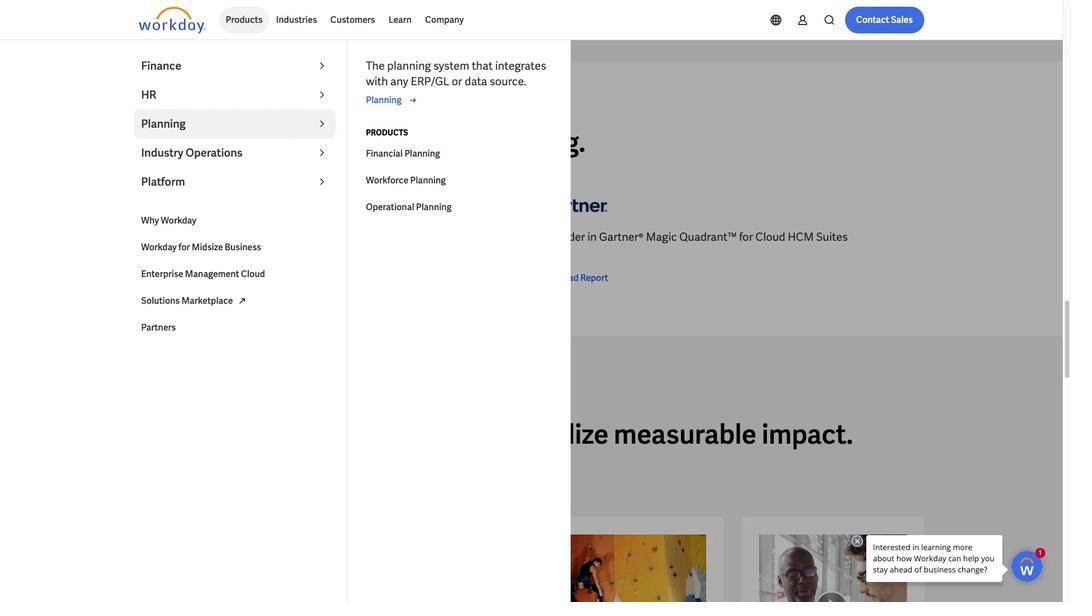 Task type: locate. For each thing, give the bounding box(es) containing it.
1 horizontal spatial cloud
[[381, 230, 410, 245]]

system
[[434, 59, 470, 73]]

operational planning link
[[359, 194, 560, 221]]

0 horizontal spatial magic
[[271, 230, 302, 245]]

industry operations button
[[135, 138, 335, 167]]

workday inside workday for midsize business link
[[141, 242, 177, 253]]

1 quadrant™ from the left
[[304, 230, 362, 245]]

measurable
[[614, 418, 757, 452]]

workday up "enterprise"
[[141, 242, 177, 253]]

2 gartner® from the left
[[599, 230, 644, 245]]

financial planning link
[[359, 141, 560, 167]]

workforce planning link
[[359, 167, 560, 194]]

why workday
[[141, 215, 196, 227]]

1 horizontal spatial leader
[[551, 230, 585, 245]]

0 horizontal spatial cloud
[[241, 268, 265, 280]]

planning down what
[[141, 117, 186, 131]]

planning button
[[135, 109, 335, 138]]

erp/gl
[[411, 74, 450, 89]]

go to the homepage image
[[139, 7, 206, 33]]

magic
[[271, 230, 302, 245], [646, 230, 677, 245]]

operational
[[366, 201, 414, 213]]

business
[[225, 242, 261, 253]]

why workday link
[[135, 208, 335, 234]]

planning up workforce planning
[[405, 148, 440, 160]]

0 horizontal spatial gartner®
[[224, 230, 269, 245]]

integrates
[[495, 59, 547, 73]]

0 horizontal spatial leader
[[149, 230, 183, 245]]

2 gartner image from the left
[[541, 189, 608, 221]]

finance button
[[135, 51, 335, 80]]

report
[[581, 273, 608, 284], [179, 288, 207, 300]]

company button
[[419, 7, 471, 33]]

workday for midsize business
[[141, 242, 261, 253]]

gartner image for 2023
[[139, 189, 206, 221]]

0 horizontal spatial gartner image
[[139, 189, 206, 221]]

in
[[244, 125, 267, 160], [186, 230, 195, 245], [588, 230, 597, 245]]

read report link
[[541, 272, 608, 285], [139, 288, 207, 301]]

centric
[[139, 246, 176, 260]]

1 leader from the left
[[149, 230, 183, 245]]

1 vertical spatial read report link
[[139, 288, 207, 301]]

planning up erp
[[416, 201, 452, 213]]

cloud left hcm
[[756, 230, 786, 245]]

cloud down the business
[[241, 268, 265, 280]]

read report link for a leader in gartner® magic quadrant™ for cloud hcm suites
[[541, 272, 608, 285]]

a for a leader in finance, hr, and planning.
[[139, 125, 157, 160]]

industries button
[[270, 7, 324, 33]]

impact.
[[762, 418, 853, 452]]

gartner image
[[139, 189, 206, 221], [541, 189, 608, 221]]

planning
[[366, 94, 402, 106], [141, 117, 186, 131], [405, 148, 440, 160], [410, 175, 446, 186], [416, 201, 452, 213]]

2 leader from the left
[[551, 230, 585, 245]]

in inside a leader in 2023 gartner® magic quadrant™ for cloud erp for service- centric enterprises
[[186, 230, 195, 245]]

1 magic from the left
[[271, 230, 302, 245]]

a leader in 2023 gartner® magic quadrant™ for cloud erp for service- centric enterprises
[[139, 230, 493, 260]]

learn button
[[382, 7, 419, 33]]

finance
[[141, 59, 181, 73]]

1 horizontal spatial quadrant™
[[680, 230, 737, 245]]

any
[[391, 74, 409, 89]]

2 quadrant™ from the left
[[680, 230, 737, 245]]

leader inside a leader in 2023 gartner® magic quadrant™ for cloud erp for service- centric enterprises
[[149, 230, 183, 245]]

1 horizontal spatial gartner image
[[541, 189, 608, 221]]

leader for a leader in 2023 gartner® magic quadrant™ for cloud erp for service- centric enterprises
[[149, 230, 183, 245]]

across
[[282, 418, 363, 452]]

1 horizontal spatial read
[[558, 273, 579, 284]]

0 vertical spatial read report link
[[541, 272, 608, 285]]

1 vertical spatial read
[[157, 288, 177, 300]]

leader for a leader in gartner® magic quadrant™ for cloud hcm suites
[[551, 230, 585, 245]]

a inside a leader in 2023 gartner® magic quadrant™ for cloud erp for service- centric enterprises
[[139, 230, 146, 245]]

1 horizontal spatial magic
[[646, 230, 677, 245]]

read report
[[558, 273, 608, 284], [157, 288, 207, 300]]

planning link
[[366, 94, 420, 107]]

for left the midsize
[[179, 242, 190, 253]]

1 vertical spatial read report
[[157, 288, 207, 300]]

sales
[[891, 14, 913, 26]]

1 gartner® from the left
[[224, 230, 269, 245]]

industry operations
[[141, 146, 243, 160]]

0 horizontal spatial read report link
[[139, 288, 207, 301]]

learn
[[389, 14, 412, 26]]

planning inside dropdown button
[[141, 117, 186, 131]]

a
[[139, 125, 157, 160], [139, 230, 146, 245], [541, 230, 548, 245]]

management
[[185, 268, 239, 280]]

gartner®
[[224, 230, 269, 245], [599, 230, 644, 245]]

products
[[226, 14, 263, 26]]

0 horizontal spatial in
[[186, 230, 195, 245]]

1 horizontal spatial read report
[[558, 273, 608, 284]]

1 gartner image from the left
[[139, 189, 206, 221]]

planning up operational planning
[[410, 175, 446, 186]]

1 horizontal spatial read report link
[[541, 272, 608, 285]]

in for 2023
[[186, 230, 195, 245]]

0 vertical spatial workday
[[161, 215, 196, 227]]

quadrant™
[[304, 230, 362, 245], [680, 230, 737, 245]]

cloud left erp
[[381, 230, 410, 245]]

cloud
[[381, 230, 410, 245], [756, 230, 786, 245], [241, 268, 265, 280]]

workday
[[161, 215, 196, 227], [141, 242, 177, 253]]

0 horizontal spatial report
[[179, 288, 207, 300]]

why
[[141, 215, 159, 227]]

erp
[[413, 230, 433, 245]]

workday right why at the top left
[[161, 215, 196, 227]]

platform
[[141, 175, 185, 189]]

0 vertical spatial read
[[558, 273, 579, 284]]

workforce planning
[[366, 175, 446, 186]]

leader
[[163, 125, 239, 160]]

the planning system that integrates with any erp/gl or data source.
[[366, 59, 547, 89]]

products button
[[219, 7, 270, 33]]

workday for midsize business link
[[135, 234, 335, 261]]

a leader in finance, hr, and planning.
[[139, 125, 586, 160]]

products
[[366, 128, 408, 138]]

opens in a new tab image
[[235, 294, 249, 308]]

read
[[558, 273, 579, 284], [157, 288, 177, 300]]

industries
[[276, 14, 317, 26]]

a leader in gartner® magic quadrant™ for cloud hcm suites
[[541, 230, 848, 245]]

0 horizontal spatial quadrant™
[[304, 230, 362, 245]]

suites
[[816, 230, 848, 245]]

in for gartner®
[[588, 230, 597, 245]]

what analysts say
[[139, 98, 219, 109]]

0 horizontal spatial read
[[157, 288, 177, 300]]

for
[[364, 230, 378, 245], [436, 230, 450, 245], [740, 230, 753, 245], [179, 242, 190, 253]]

contact sales
[[857, 14, 913, 26]]

1 horizontal spatial in
[[244, 125, 267, 160]]

2023
[[198, 230, 222, 245]]

solutions
[[141, 295, 180, 307]]

1 vertical spatial workday
[[141, 242, 177, 253]]

2 horizontal spatial in
[[588, 230, 597, 245]]

1 horizontal spatial report
[[581, 273, 608, 284]]

financial planning
[[366, 148, 440, 160]]

customers
[[331, 14, 375, 26]]

1 horizontal spatial gartner®
[[599, 230, 644, 245]]



Task type: describe. For each thing, give the bounding box(es) containing it.
partners link
[[135, 315, 335, 342]]

partners
[[141, 322, 176, 334]]

planning for workforce
[[410, 175, 446, 186]]

learn all the successes life time fitness achieved with workday. image
[[558, 535, 706, 603]]

finance,
[[272, 125, 369, 160]]

company
[[425, 14, 464, 26]]

hr
[[141, 88, 156, 102]]

industry
[[141, 146, 184, 160]]

with
[[366, 74, 388, 89]]

analysts
[[163, 98, 203, 109]]

cloud inside 'link'
[[241, 268, 265, 280]]

a for a leader in gartner® magic quadrant™ for cloud hcm suites
[[541, 230, 548, 245]]

gartner image for gartner®
[[541, 189, 608, 221]]

say
[[204, 98, 219, 109]]

planning for operational
[[416, 201, 452, 213]]

marketplace
[[182, 295, 233, 307]]

magic inside a leader in 2023 gartner® magic quadrant™ for cloud erp for service- centric enterprises
[[271, 230, 302, 245]]

data
[[465, 74, 487, 89]]

operations
[[186, 146, 243, 160]]

source.
[[490, 74, 526, 89]]

0 vertical spatial report
[[581, 273, 608, 284]]

what
[[139, 98, 162, 109]]

read report link for a leader in 2023 gartner® magic quadrant™ for cloud erp for service- centric enterprises
[[139, 288, 207, 301]]

that
[[472, 59, 493, 73]]

1 vertical spatial report
[[179, 288, 207, 300]]

workforce
[[366, 175, 409, 186]]

enterprise
[[141, 268, 183, 280]]

enterprise management cloud
[[141, 268, 265, 280]]

financial
[[366, 148, 403, 160]]

realize
[[529, 418, 609, 452]]

planning down with
[[366, 94, 402, 106]]

cloud inside a leader in 2023 gartner® magic quadrant™ for cloud erp for service- centric enterprises
[[381, 230, 410, 245]]

solutions marketplace link
[[135, 288, 335, 315]]

for right erp
[[436, 230, 450, 245]]

operational planning
[[366, 201, 452, 213]]

0 horizontal spatial read report
[[157, 288, 207, 300]]

bdo canada image
[[759, 535, 907, 603]]

in for finance,
[[244, 125, 267, 160]]

for down operational at the top left of the page
[[364, 230, 378, 245]]

all
[[368, 418, 397, 452]]

quadrant™ inside a leader in 2023 gartner® magic quadrant™ for cloud erp for service- centric enterprises
[[304, 230, 362, 245]]

planning for financial
[[405, 148, 440, 160]]

contact sales link
[[845, 7, 925, 33]]

0 vertical spatial read report
[[558, 273, 608, 284]]

or
[[452, 74, 462, 89]]

companies across all industries realize measurable impact.
[[139, 418, 853, 452]]

the
[[366, 59, 385, 73]]

planning.
[[473, 125, 586, 160]]

enterprise management cloud link
[[135, 261, 335, 288]]

contact
[[857, 14, 890, 26]]

hr,
[[374, 125, 417, 160]]

enterprises
[[178, 246, 236, 260]]

for left hcm
[[740, 230, 753, 245]]

solutions marketplace
[[141, 295, 233, 307]]

workday inside why workday link
[[161, 215, 196, 227]]

hr button
[[135, 80, 335, 109]]

service-
[[452, 230, 493, 245]]

midsize
[[192, 242, 223, 253]]

industries
[[402, 418, 524, 452]]

2 horizontal spatial cloud
[[756, 230, 786, 245]]

hcm
[[788, 230, 814, 245]]

a for a leader in 2023 gartner® magic quadrant™ for cloud erp for service- centric enterprises
[[139, 230, 146, 245]]

gartner® inside a leader in 2023 gartner® magic quadrant™ for cloud erp for service- centric enterprises
[[224, 230, 269, 245]]

customers button
[[324, 7, 382, 33]]

2 magic from the left
[[646, 230, 677, 245]]

planning
[[387, 59, 431, 73]]

and
[[422, 125, 468, 160]]

platform button
[[135, 167, 335, 196]]

companies
[[139, 418, 277, 452]]



Task type: vqa. For each thing, say whether or not it's contained in the screenshot.
left Cloud
yes



